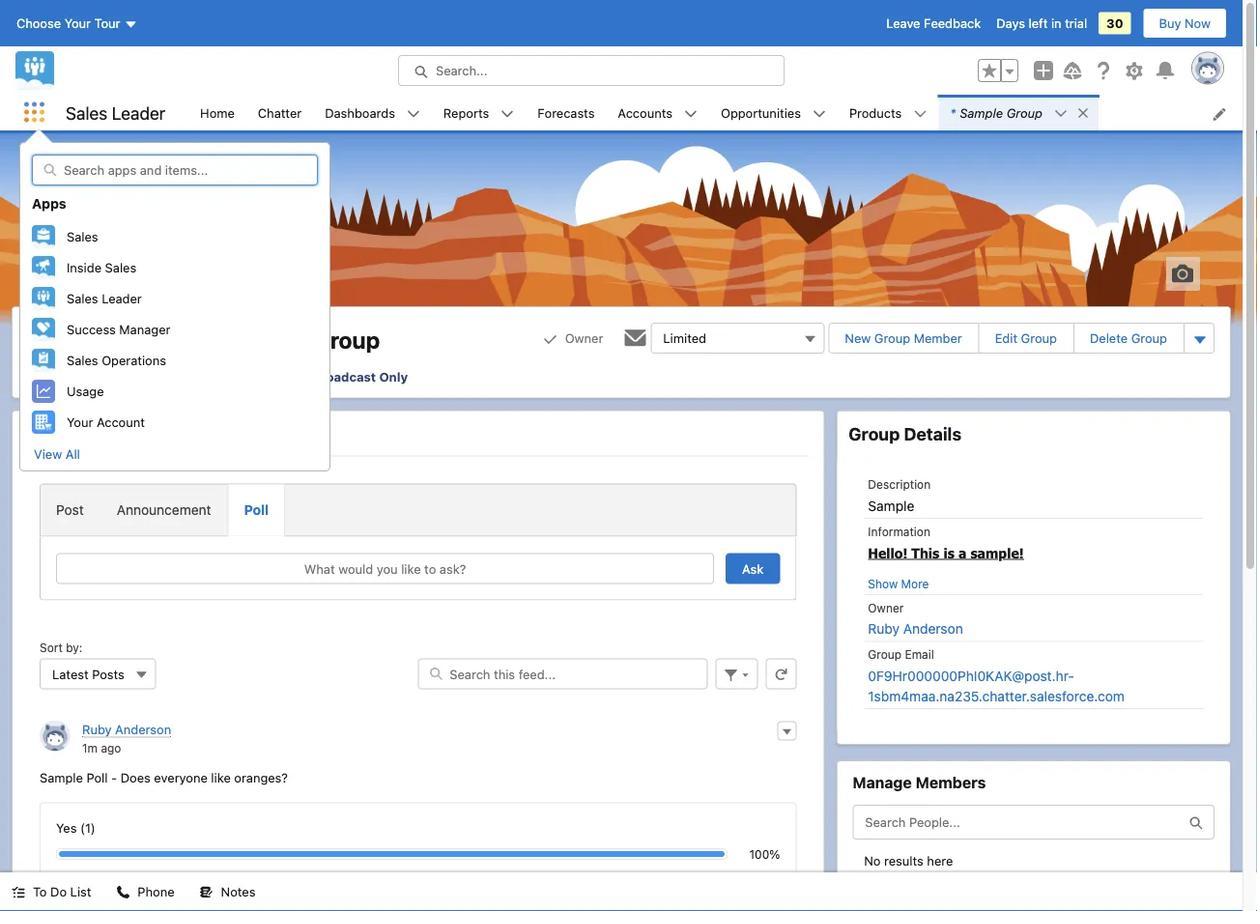 Task type: locate. For each thing, give the bounding box(es) containing it.
new
[[845, 331, 871, 346]]

chatter up all
[[43, 425, 101, 444]]

1 horizontal spatial ruby anderson link
[[868, 621, 963, 637]]

) right do
[[89, 877, 93, 891]]

leave feedback link
[[887, 16, 981, 30]]

0 horizontal spatial ruby
[[82, 723, 112, 737]]

0f9hr000000phi0kak@post.hr- 1sbm4maa.na235.chatter.salesforce.com link
[[868, 668, 1125, 704]]

1 horizontal spatial anderson
[[904, 621, 963, 637]]

0 vertical spatial chatter link
[[246, 95, 313, 130]]

sales down choose your tour dropdown button
[[66, 102, 108, 123]]

1m
[[82, 741, 98, 755]]

apps
[[32, 195, 66, 211]]

ruby anderson 1m ago
[[82, 723, 171, 755]]

ruby down show
[[868, 621, 900, 637]]

text default image
[[684, 107, 698, 121], [914, 107, 927, 121], [624, 327, 647, 350], [116, 886, 130, 899]]

your down usage
[[67, 415, 93, 429]]

inside
[[67, 260, 102, 275]]

sales leader down inside sales
[[67, 291, 142, 306]]

like
[[401, 562, 421, 576], [211, 770, 231, 785]]

chatter for the bottom "chatter" link
[[43, 425, 101, 444]]

( right do
[[76, 877, 81, 891]]

sales leader
[[66, 102, 165, 123], [67, 291, 142, 306]]

text default image
[[1077, 106, 1090, 120], [1055, 107, 1068, 120], [407, 107, 420, 121], [501, 107, 514, 121], [813, 107, 826, 121], [12, 886, 25, 899], [200, 886, 213, 899]]

text default image inside products list item
[[914, 107, 927, 121]]

0 horizontal spatial chatter
[[43, 425, 101, 444]]

sales operations
[[67, 353, 166, 368]]

sales leader link
[[20, 283, 330, 314]]

1 vertical spatial no
[[56, 877, 73, 891]]

phone
[[138, 885, 175, 899]]

*
[[951, 105, 956, 120]]

owner inside button
[[565, 331, 603, 346]]

list
[[189, 95, 1243, 130]]

Sort by: button
[[40, 659, 156, 690]]

1 vertical spatial like
[[211, 770, 231, 785]]

list containing home
[[189, 95, 1243, 130]]

1 vertical spatial sales leader
[[67, 291, 142, 306]]

owner for owner ruby anderson
[[868, 601, 904, 615]]

member
[[914, 331, 962, 346]]

sample!
[[971, 545, 1024, 561]]

poll right announcement
[[244, 502, 269, 518]]

text default image inside 'to do list' button
[[12, 886, 25, 899]]

1 horizontal spatial no
[[864, 853, 881, 868]]

choose your tour
[[16, 16, 120, 30]]

feedback
[[924, 16, 981, 30]]

group right *
[[1007, 105, 1043, 120]]

leader inside 'sales leader' link
[[102, 291, 142, 306]]

0 horizontal spatial poll
[[87, 770, 108, 785]]

show
[[868, 577, 898, 591]]

sales leader inside 'sales leader' link
[[67, 291, 142, 306]]

1 horizontal spatial ruby
[[868, 621, 900, 637]]

0 vertical spatial chatter
[[258, 105, 302, 120]]

anderson inside owner ruby anderson
[[904, 621, 963, 637]]

chatter inside list
[[258, 105, 302, 120]]

account
[[97, 415, 145, 429]]

group
[[1007, 105, 1043, 120], [313, 327, 380, 354], [875, 331, 911, 346], [1021, 331, 1057, 346], [1132, 331, 1168, 346], [849, 423, 900, 444], [868, 648, 902, 662]]

announcement
[[117, 502, 211, 518]]

group left email
[[868, 648, 902, 662]]

buy
[[1159, 16, 1182, 30]]

chatter for the top "chatter" link
[[258, 105, 302, 120]]

( right yes
[[80, 821, 85, 836]]

broadcast only
[[312, 369, 408, 384]]

0f9hr000000phi0kak@post.hr-
[[868, 668, 1075, 684]]

sort by:
[[40, 641, 83, 655]]

group
[[978, 59, 1019, 82]]

your account link
[[20, 407, 330, 438]]

tab list
[[40, 484, 797, 537]]

0 horizontal spatial like
[[211, 770, 231, 785]]

like left to
[[401, 562, 421, 576]]

ruby inside owner ruby anderson
[[868, 621, 900, 637]]

delete group
[[1090, 331, 1168, 346]]

text default image inside opportunities list item
[[813, 107, 826, 121]]

products
[[850, 105, 902, 120]]

edit group button
[[980, 324, 1073, 353]]

1 horizontal spatial poll
[[244, 502, 269, 518]]

anderson inside ruby anderson 1m ago
[[115, 723, 171, 737]]

list item
[[939, 95, 1099, 130]]

group inside button
[[1021, 331, 1057, 346]]

1 vertical spatial )
[[89, 877, 93, 891]]

dashboards
[[325, 105, 395, 120]]

post
[[56, 502, 84, 518]]

ruby up 1m ago link
[[82, 723, 112, 737]]

chatter right home
[[258, 105, 302, 120]]

Search this feed... search field
[[418, 659, 708, 690]]

sales up inside
[[67, 229, 98, 244]]

1 vertical spatial poll
[[87, 770, 108, 785]]

text default image left *
[[914, 107, 927, 121]]

leader up search apps and items... search field
[[112, 102, 165, 123]]

accounts
[[618, 105, 673, 120]]

reports link
[[432, 95, 501, 130]]

text default image inside notes button
[[200, 886, 213, 899]]

1 vertical spatial anderson
[[115, 723, 171, 737]]

0 horizontal spatial chatter link
[[28, 423, 116, 456]]

text default image left 'phone'
[[116, 886, 130, 899]]

0 vertical spatial owner
[[565, 331, 603, 346]]

) right yes
[[91, 821, 95, 836]]

this
[[912, 545, 940, 561]]

group right edit
[[1021, 331, 1057, 346]]

ruby inside ruby anderson 1m ago
[[82, 723, 112, 737]]

tab list containing post
[[40, 484, 797, 537]]

everyone
[[154, 770, 208, 785]]

1 vertical spatial leader
[[102, 291, 142, 306]]

text default image right accounts on the top
[[684, 107, 698, 121]]

owner ruby anderson
[[868, 601, 963, 637]]

0 vertical spatial no
[[864, 853, 881, 868]]

like inside ruby anderson, just now element
[[211, 770, 231, 785]]

sales
[[66, 102, 108, 123], [67, 229, 98, 244], [105, 260, 136, 275], [67, 291, 98, 306], [67, 353, 98, 368]]

ruby anderson link up email
[[868, 621, 963, 637]]

details
[[904, 423, 962, 444]]

0 vertical spatial ruby anderson link
[[868, 621, 963, 637]]

0 horizontal spatial no
[[56, 877, 73, 891]]

0 vertical spatial your
[[64, 16, 91, 30]]

poll left the "-"
[[87, 770, 108, 785]]

) for no ( 0 )
[[89, 877, 93, 891]]

show more link
[[868, 577, 929, 591]]

reports
[[444, 105, 489, 120]]

1 horizontal spatial like
[[401, 562, 421, 576]]

0 vertical spatial like
[[401, 562, 421, 576]]

group inside list item
[[1007, 105, 1043, 120]]

0 vertical spatial )
[[91, 821, 95, 836]]

posts
[[92, 667, 124, 681]]

sales link
[[20, 221, 330, 252]]

sample
[[960, 105, 1003, 120], [227, 327, 308, 354], [868, 498, 915, 514], [40, 770, 83, 785]]

Search apps and items... search field
[[32, 155, 318, 186]]

by:
[[66, 641, 83, 655]]

dashboards list item
[[313, 95, 432, 130]]

yes
[[56, 821, 77, 836]]

1 vertical spatial (
[[76, 877, 81, 891]]

0 horizontal spatial ruby anderson link
[[82, 723, 171, 738]]

leader up success manager on the top
[[102, 291, 142, 306]]

0 horizontal spatial anderson
[[115, 723, 171, 737]]

ruby anderson, just now element
[[28, 709, 808, 911]]

manage
[[853, 774, 912, 792]]

list item containing *
[[939, 95, 1099, 130]]

(
[[80, 821, 85, 836], [76, 877, 81, 891]]

usage
[[67, 384, 104, 398]]

more
[[901, 577, 929, 591]]

group inside group email 0f9hr000000phi0kak@post.hr- 1sbm4maa.na235.chatter.salesforce.com
[[868, 648, 902, 662]]

owner inside owner ruby anderson
[[868, 601, 904, 615]]

sample inside list item
[[960, 105, 1003, 120]]

opportunities list item
[[709, 95, 838, 130]]

ruby anderson link
[[868, 621, 963, 637], [82, 723, 171, 738]]

1 vertical spatial your
[[67, 415, 93, 429]]

1 vertical spatial ruby anderson link
[[82, 723, 171, 738]]

ruby anderson link up "ago"
[[82, 723, 171, 738]]

0 vertical spatial poll
[[244, 502, 269, 518]]

1 vertical spatial chatter
[[43, 425, 101, 444]]

1 vertical spatial chatter link
[[28, 423, 116, 456]]

sales leader up search apps and items... search field
[[66, 102, 165, 123]]

1 vertical spatial ruby
[[82, 723, 112, 737]]

products list item
[[838, 95, 939, 130]]

usage link
[[20, 376, 330, 407]]

owner for owner
[[565, 331, 603, 346]]

sales operations link
[[20, 345, 330, 376]]

1m ago link
[[82, 741, 121, 755]]

would
[[338, 562, 373, 576]]

0 vertical spatial ruby
[[868, 621, 900, 637]]

0 horizontal spatial owner
[[565, 331, 603, 346]]

chatter link
[[246, 95, 313, 130], [28, 423, 116, 456]]

1 vertical spatial owner
[[868, 601, 904, 615]]

0 vertical spatial (
[[80, 821, 85, 836]]

now
[[1185, 16, 1211, 30]]

anderson up "ago"
[[115, 723, 171, 737]]

description
[[868, 478, 931, 492]]

hello!
[[868, 545, 908, 561]]

0 vertical spatial anderson
[[904, 621, 963, 637]]

your left tour
[[64, 16, 91, 30]]

1 horizontal spatial chatter
[[258, 105, 302, 120]]

anderson up email
[[904, 621, 963, 637]]

notes button
[[188, 873, 267, 911]]

text default image inside dashboards list item
[[407, 107, 420, 121]]

poll inside ruby anderson, just now element
[[87, 770, 108, 785]]

like right everyone
[[211, 770, 231, 785]]

success
[[67, 322, 116, 337]]

1 horizontal spatial chatter link
[[246, 95, 313, 130]]

1 horizontal spatial owner
[[868, 601, 904, 615]]

text default image inside 'phone' button
[[116, 886, 130, 899]]



Task type: describe. For each thing, give the bounding box(es) containing it.
home link
[[189, 95, 246, 130]]

products link
[[838, 95, 914, 130]]

accounts list item
[[606, 95, 709, 130]]

group right new
[[875, 331, 911, 346]]

accounts link
[[606, 95, 684, 130]]

-
[[111, 770, 117, 785]]

trial
[[1065, 16, 1088, 30]]

to do list button
[[0, 873, 103, 911]]

sample inside ruby anderson, just now element
[[40, 770, 83, 785]]

forecasts link
[[526, 95, 606, 130]]

text default image left limited
[[624, 327, 647, 350]]

like inside button
[[401, 562, 421, 576]]

opportunities link
[[709, 95, 813, 130]]

poll link
[[228, 485, 285, 536]]

text default image inside "reports" list item
[[501, 107, 514, 121]]

do
[[50, 885, 67, 899]]

ago
[[101, 741, 121, 755]]

0 vertical spatial leader
[[112, 102, 165, 123]]

a
[[959, 545, 967, 561]]

sort
[[40, 641, 63, 655]]

oranges?
[[234, 770, 288, 785]]

show more
[[868, 577, 929, 591]]

0 vertical spatial sales leader
[[66, 102, 165, 123]]

1sbm4maa.na235.chatter.salesforce.com
[[868, 688, 1125, 704]]

30
[[1107, 16, 1124, 30]]

group up description
[[849, 423, 900, 444]]

description sample
[[868, 478, 931, 514]]

text default image inside accounts list item
[[684, 107, 698, 121]]

ruby anderson image
[[40, 721, 71, 752]]

tour
[[94, 16, 120, 30]]

is
[[944, 545, 955, 561]]

information
[[868, 525, 931, 538]]

( for 0
[[76, 877, 81, 891]]

inside sales
[[67, 260, 136, 275]]

opportunities
[[721, 105, 801, 120]]

dashboards link
[[313, 95, 407, 130]]

group up broadcast
[[313, 327, 380, 354]]

no results here
[[864, 853, 953, 868]]

sales up usage
[[67, 353, 98, 368]]

broadcast
[[312, 369, 376, 384]]

edit
[[995, 331, 1018, 346]]

ask
[[742, 562, 764, 576]]

manage members
[[853, 774, 986, 792]]

post link
[[41, 485, 100, 536]]

reports list item
[[432, 95, 526, 130]]

your inside choose your tour dropdown button
[[64, 16, 91, 30]]

buy now
[[1159, 16, 1211, 30]]

all
[[65, 447, 80, 462]]

group details
[[849, 423, 962, 444]]

latest posts
[[52, 667, 124, 681]]

apps list box
[[20, 221, 330, 438]]

leave
[[887, 16, 921, 30]]

to
[[424, 562, 436, 576]]

choose
[[16, 16, 61, 30]]

what would you like to ask?
[[304, 562, 466, 576]]

only
[[379, 369, 408, 384]]

view all
[[34, 447, 80, 462]]

results
[[884, 853, 924, 868]]

members
[[916, 774, 986, 792]]

new group member
[[845, 331, 962, 346]]

search...
[[436, 63, 488, 78]]

you
[[377, 562, 398, 576]]

sample inside the description sample
[[868, 498, 915, 514]]

announcement link
[[100, 485, 228, 536]]

manager
[[119, 322, 171, 337]]

operations
[[102, 353, 166, 368]]

list
[[70, 885, 91, 899]]

ask?
[[440, 562, 466, 576]]

sales down inside
[[67, 291, 98, 306]]

new group member button
[[830, 324, 978, 353]]

( for 1
[[80, 821, 85, 836]]

100%
[[750, 848, 780, 861]]

phone button
[[105, 873, 186, 911]]

sample group
[[227, 327, 380, 354]]

in
[[1052, 16, 1062, 30]]

what
[[304, 562, 335, 576]]

poll inside tab list
[[244, 502, 269, 518]]

success manager link
[[20, 314, 330, 345]]

view all button
[[33, 439, 81, 470]]

delete group button
[[1075, 324, 1183, 353]]

group email 0f9hr000000phi0kak@post.hr- 1sbm4maa.na235.chatter.salesforce.com
[[868, 648, 1125, 704]]

buy now button
[[1143, 8, 1228, 39]]

* sample group
[[951, 105, 1043, 120]]

search... button
[[398, 55, 785, 86]]

group right delete
[[1132, 331, 1168, 346]]

your inside your account link
[[67, 415, 93, 429]]

to do list
[[33, 885, 91, 899]]

email
[[905, 648, 934, 662]]

hello! this is a sample!
[[868, 545, 1024, 561]]

edit group
[[995, 331, 1057, 346]]

) for yes ( 1 )
[[91, 821, 95, 836]]

limited
[[663, 331, 707, 346]]

no for no ( 0 )
[[56, 877, 73, 891]]

no for no results here
[[864, 853, 881, 868]]

Email Notifications, Limited button
[[651, 323, 825, 354]]

days left in trial
[[997, 16, 1088, 30]]

days
[[997, 16, 1025, 30]]

delete
[[1090, 331, 1128, 346]]

choose your tour button
[[15, 8, 139, 39]]

Search People... text field
[[853, 805, 1215, 840]]

yes ( 1 )
[[56, 821, 95, 836]]

latest
[[52, 667, 89, 681]]

sales right inside
[[105, 260, 136, 275]]



Task type: vqa. For each thing, say whether or not it's contained in the screenshot.
Notes THE NOTES
no



